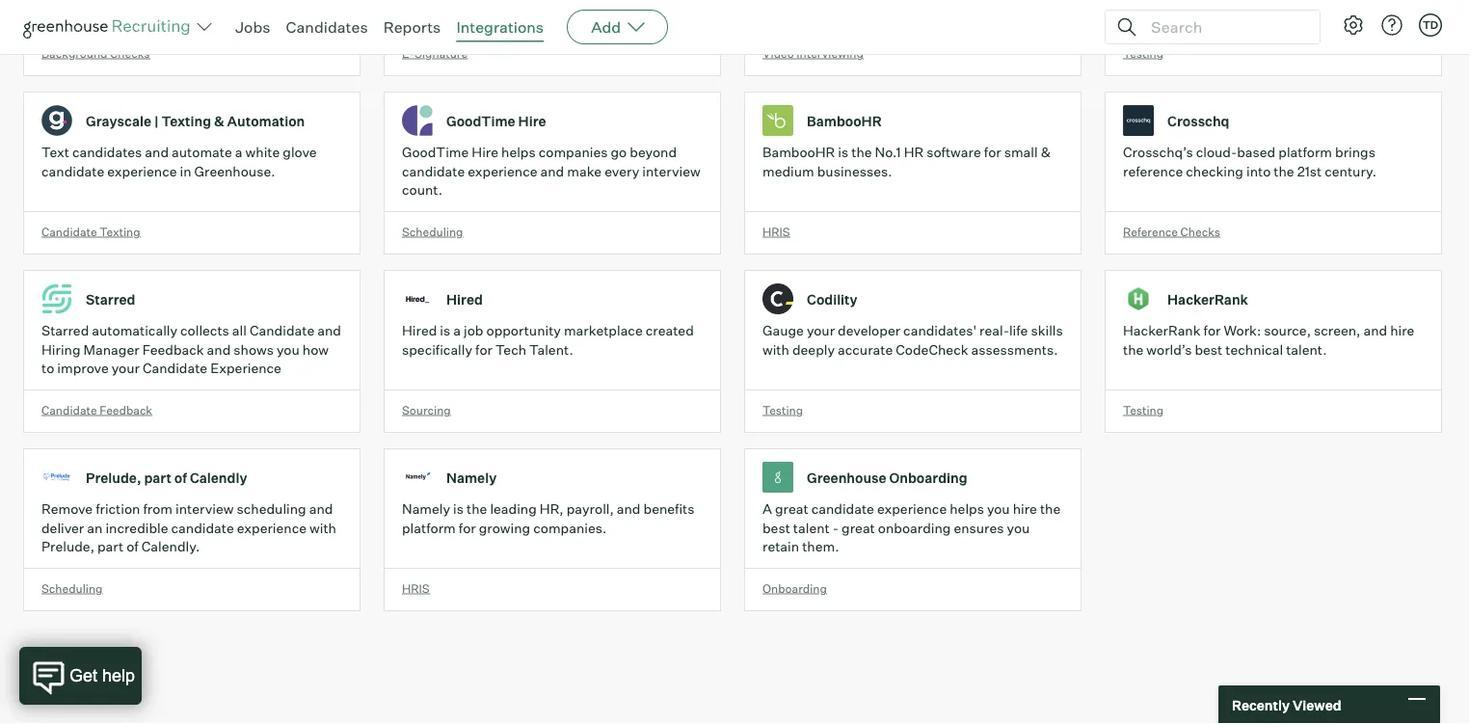 Task type: locate. For each thing, give the bounding box(es) containing it.
1 horizontal spatial onboarding
[[890, 469, 968, 486]]

best
[[1196, 341, 1223, 358], [763, 520, 791, 536]]

scheduling down deliver
[[41, 581, 103, 596]]

and down collects at the top of page
[[207, 341, 231, 358]]

1 vertical spatial &
[[1041, 144, 1051, 161]]

benefits
[[644, 501, 695, 518]]

0 horizontal spatial helps
[[502, 144, 536, 161]]

is inside hired is a job opportunity marketplace created specifically for tech talent.
[[440, 322, 451, 339]]

gauge
[[763, 322, 804, 339]]

bamboohr up businesses.
[[807, 112, 882, 129]]

hire up companies on the top of page
[[519, 112, 546, 129]]

1 horizontal spatial of
[[174, 469, 187, 486]]

part inside "remove friction from interview scheduling and deliver an incredible candidate experience with prelude, part of calendly."
[[97, 538, 124, 555]]

1 vertical spatial hired
[[402, 322, 437, 339]]

1 horizontal spatial helps
[[950, 501, 985, 518]]

testing down search text box
[[1124, 46, 1164, 60]]

1 vertical spatial helps
[[950, 501, 985, 518]]

hackerrank up the work:
[[1168, 291, 1249, 308]]

checks down greenhouse recruiting image
[[110, 46, 150, 60]]

with inside "remove friction from interview scheduling and deliver an incredible candidate experience with prelude, part of calendly."
[[310, 520, 337, 536]]

prelude, down deliver
[[41, 538, 94, 555]]

0 horizontal spatial texting
[[100, 224, 140, 239]]

candidate inside goodtime hire helps companies go beyond candidate experience and make every interview count.
[[402, 163, 465, 180]]

1 vertical spatial best
[[763, 520, 791, 536]]

configure image
[[1343, 14, 1366, 37]]

hire for goodtime hire helps companies go beyond candidate experience and make every interview count.
[[472, 144, 499, 161]]

0 vertical spatial with
[[763, 341, 790, 358]]

1 vertical spatial prelude,
[[41, 538, 94, 555]]

1 vertical spatial of
[[127, 538, 139, 555]]

1 horizontal spatial hris
[[763, 224, 791, 239]]

and inside goodtime hire helps companies go beyond candidate experience and make every interview count.
[[541, 163, 564, 180]]

bamboohr inside bamboohr is the no.1 hr software for small & medium businesses.
[[763, 144, 836, 161]]

part up from
[[144, 469, 172, 486]]

texting down candidates
[[100, 224, 140, 239]]

manager
[[83, 341, 139, 358]]

for left small
[[985, 144, 1002, 161]]

candidate up -
[[812, 501, 875, 518]]

goodtime for goodtime hire helps companies go beyond candidate experience and make every interview count.
[[402, 144, 469, 161]]

candidate down improve
[[41, 403, 97, 417]]

source,
[[1265, 322, 1312, 339]]

0 horizontal spatial part
[[97, 538, 124, 555]]

checks right reference at top right
[[1181, 224, 1221, 239]]

hired up job
[[447, 291, 483, 308]]

testing down world's
[[1124, 403, 1164, 417]]

greenhouse recruiting image
[[23, 15, 197, 39]]

hire for and
[[1391, 322, 1415, 339]]

your up deeply
[[807, 322, 835, 339]]

namely up leading
[[447, 469, 497, 486]]

background
[[41, 46, 108, 60]]

0 horizontal spatial hired
[[402, 322, 437, 339]]

based
[[1238, 144, 1276, 161]]

feedback inside starred automatically collects all candidate and hiring manager feedback and shows you how to improve your candidate experience
[[142, 341, 204, 358]]

0 vertical spatial great
[[775, 501, 809, 518]]

an
[[87, 520, 103, 536]]

hired is a job opportunity marketplace created specifically for tech talent.
[[402, 322, 694, 358]]

and down companies on the top of page
[[541, 163, 564, 180]]

0 vertical spatial feedback
[[142, 341, 204, 358]]

0 vertical spatial goodtime
[[447, 112, 516, 129]]

helps
[[502, 144, 536, 161], [950, 501, 985, 518]]

goodtime inside goodtime hire helps companies go beyond candidate experience and make every interview count.
[[402, 144, 469, 161]]

0 horizontal spatial hire
[[1013, 501, 1038, 518]]

1 horizontal spatial with
[[763, 341, 790, 358]]

the
[[852, 144, 872, 161], [1275, 163, 1295, 180], [1124, 341, 1144, 358], [467, 501, 487, 518], [1041, 501, 1061, 518]]

0 vertical spatial best
[[1196, 341, 1223, 358]]

starred for starred automatically collects all candidate and hiring manager feedback and shows you how to improve your candidate experience
[[41, 322, 89, 339]]

feedback down improve
[[100, 403, 152, 417]]

starred up automatically
[[86, 291, 135, 308]]

1 vertical spatial namely
[[402, 501, 451, 518]]

helps up ensures
[[950, 501, 985, 518]]

0 horizontal spatial scheduling
[[41, 581, 103, 596]]

1 horizontal spatial hire
[[1391, 322, 1415, 339]]

experience down scheduling
[[237, 520, 307, 536]]

feedback down collects at the top of page
[[142, 341, 204, 358]]

1 horizontal spatial hired
[[447, 291, 483, 308]]

bamboohr up medium
[[763, 144, 836, 161]]

for down job
[[476, 341, 493, 358]]

interviewing
[[797, 46, 864, 60]]

0 horizontal spatial checks
[[110, 46, 150, 60]]

of left calendly
[[174, 469, 187, 486]]

your down the "manager"
[[112, 360, 140, 377]]

bamboohr for bamboohr is the no.1 hr software for small & medium businesses.
[[763, 144, 836, 161]]

0 vertical spatial bamboohr
[[807, 112, 882, 129]]

the inside bamboohr is the no.1 hr software for small & medium businesses.
[[852, 144, 872, 161]]

you right ensures
[[1008, 520, 1030, 536]]

part down an
[[97, 538, 124, 555]]

0 vertical spatial hired
[[447, 291, 483, 308]]

of inside "remove friction from interview scheduling and deliver an incredible candidate experience with prelude, part of calendly."
[[127, 538, 139, 555]]

0 vertical spatial scheduling
[[402, 224, 463, 239]]

hire down goodtime hire
[[472, 144, 499, 161]]

deliver
[[41, 520, 84, 536]]

bamboohr is the no.1 hr software for small & medium businesses.
[[763, 144, 1051, 180]]

1 horizontal spatial &
[[1041, 144, 1051, 161]]

1 vertical spatial a
[[454, 322, 461, 339]]

candidate up calendly.
[[171, 520, 234, 536]]

0 horizontal spatial hire
[[472, 144, 499, 161]]

candidate down collects at the top of page
[[143, 360, 208, 377]]

and right payroll,
[[617, 501, 641, 518]]

interview down 'beyond'
[[643, 163, 701, 180]]

testing
[[1124, 46, 1164, 60], [763, 403, 804, 417], [1124, 403, 1164, 417]]

in
[[180, 163, 192, 180]]

experience inside "remove friction from interview scheduling and deliver an incredible candidate experience with prelude, part of calendly."
[[237, 520, 307, 536]]

texting
[[162, 112, 211, 129], [100, 224, 140, 239]]

1 vertical spatial part
[[97, 538, 124, 555]]

hire
[[519, 112, 546, 129], [472, 144, 499, 161]]

2 vertical spatial is
[[453, 501, 464, 518]]

of down incredible
[[127, 538, 139, 555]]

great
[[775, 501, 809, 518], [842, 520, 876, 536]]

&
[[214, 112, 224, 129], [1041, 144, 1051, 161]]

candidate up count.
[[402, 163, 465, 180]]

0 vertical spatial prelude,
[[86, 469, 141, 486]]

helps down goodtime hire
[[502, 144, 536, 161]]

platform left 'growing'
[[402, 520, 456, 536]]

1 vertical spatial hire
[[472, 144, 499, 161]]

hr,
[[540, 501, 564, 518]]

starred up the "hiring"
[[41, 322, 89, 339]]

companies.
[[534, 520, 607, 536]]

and inside hackerrank for work: source, screen, and hire the world's best technical talent.
[[1364, 322, 1388, 339]]

0 horizontal spatial your
[[112, 360, 140, 377]]

a up greenhouse.
[[235, 144, 243, 161]]

1 vertical spatial interview
[[176, 501, 234, 518]]

goodtime hire
[[447, 112, 546, 129]]

and right scheduling
[[309, 501, 333, 518]]

Search text field
[[1147, 13, 1303, 41]]

& up automate
[[214, 112, 224, 129]]

1 horizontal spatial is
[[453, 501, 464, 518]]

helps inside goodtime hire helps companies go beyond candidate experience and make every interview count.
[[502, 144, 536, 161]]

experience down candidates
[[107, 163, 177, 180]]

into
[[1247, 163, 1272, 180]]

is inside "namely is the leading hr, payroll, and benefits platform for growing companies."
[[453, 501, 464, 518]]

hire inside the a great candidate experience helps you hire the best talent - great onboarding ensures you retain them.
[[1013, 501, 1038, 518]]

hired
[[447, 291, 483, 308], [402, 322, 437, 339]]

0 vertical spatial onboarding
[[890, 469, 968, 486]]

checks
[[110, 46, 150, 60], [1181, 224, 1221, 239]]

candidate inside text candidates and automate a white glove candidate experience in greenhouse.
[[41, 163, 104, 180]]

and down |
[[145, 144, 169, 161]]

calendly.
[[142, 538, 200, 555]]

you up ensures
[[988, 501, 1011, 518]]

0 vertical spatial namely
[[447, 469, 497, 486]]

2 vertical spatial you
[[1008, 520, 1030, 536]]

hris
[[763, 224, 791, 239], [402, 581, 430, 596]]

technical
[[1226, 341, 1284, 358]]

hire inside hackerrank for work: source, screen, and hire the world's best technical talent.
[[1391, 322, 1415, 339]]

0 vertical spatial checks
[[110, 46, 150, 60]]

onboarding up onboarding
[[890, 469, 968, 486]]

1 vertical spatial checks
[[1181, 224, 1221, 239]]

1 horizontal spatial a
[[454, 322, 461, 339]]

codecheck
[[896, 341, 969, 358]]

goodtime up count.
[[402, 144, 469, 161]]

for left the work:
[[1204, 322, 1222, 339]]

for inside bamboohr is the no.1 hr software for small & medium businesses.
[[985, 144, 1002, 161]]

1 vertical spatial is
[[440, 322, 451, 339]]

candidate down 'text'
[[41, 224, 97, 239]]

video
[[763, 46, 795, 60]]

you
[[277, 341, 300, 358], [988, 501, 1011, 518], [1008, 520, 1030, 536]]

platform inside "namely is the leading hr, payroll, and benefits platform for growing companies."
[[402, 520, 456, 536]]

is inside bamboohr is the no.1 hr software for small & medium businesses.
[[838, 144, 849, 161]]

hired up specifically at the left of the page
[[402, 322, 437, 339]]

you left how
[[277, 341, 300, 358]]

best right world's
[[1196, 341, 1223, 358]]

hackerrank up world's
[[1124, 322, 1201, 339]]

your inside starred automatically collects all candidate and hiring manager feedback and shows you how to improve your candidate experience
[[112, 360, 140, 377]]

0 vertical spatial your
[[807, 322, 835, 339]]

0 horizontal spatial is
[[440, 322, 451, 339]]

td
[[1424, 18, 1439, 31]]

hire inside goodtime hire helps companies go beyond candidate experience and make every interview count.
[[472, 144, 499, 161]]

1 horizontal spatial checks
[[1181, 224, 1221, 239]]

your
[[807, 322, 835, 339], [112, 360, 140, 377]]

and right screen,
[[1364, 322, 1388, 339]]

1 vertical spatial onboarding
[[763, 581, 827, 596]]

checks for background checks
[[110, 46, 150, 60]]

0 horizontal spatial interview
[[176, 501, 234, 518]]

1 vertical spatial bamboohr
[[763, 144, 836, 161]]

0 horizontal spatial &
[[214, 112, 224, 129]]

0 vertical spatial interview
[[643, 163, 701, 180]]

is up businesses.
[[838, 144, 849, 161]]

talent
[[794, 520, 830, 536]]

0 vertical spatial starred
[[86, 291, 135, 308]]

1 horizontal spatial hire
[[519, 112, 546, 129]]

automation
[[227, 112, 305, 129]]

e-signature link
[[384, 0, 745, 92]]

hackerrank inside hackerrank for work: source, screen, and hire the world's best technical talent.
[[1124, 322, 1201, 339]]

platform up 21st on the right of the page
[[1279, 144, 1333, 161]]

interview down calendly
[[176, 501, 234, 518]]

candidate up the shows
[[250, 322, 315, 339]]

1 vertical spatial your
[[112, 360, 140, 377]]

candidate feedback
[[41, 403, 152, 417]]

1 vertical spatial platform
[[402, 520, 456, 536]]

1 horizontal spatial best
[[1196, 341, 1223, 358]]

codility
[[807, 291, 858, 308]]

the inside "namely is the leading hr, payroll, and benefits platform for growing companies."
[[467, 501, 487, 518]]

0 horizontal spatial great
[[775, 501, 809, 518]]

candidate
[[41, 163, 104, 180], [402, 163, 465, 180], [812, 501, 875, 518], [171, 520, 234, 536]]

experience up onboarding
[[878, 501, 947, 518]]

medium
[[763, 163, 815, 180]]

0 vertical spatial is
[[838, 144, 849, 161]]

you inside starred automatically collects all candidate and hiring manager feedback and shows you how to improve your candidate experience
[[277, 341, 300, 358]]

1 horizontal spatial great
[[842, 520, 876, 536]]

starred for starred
[[86, 291, 135, 308]]

candidate inside the a great candidate experience helps you hire the best talent - great onboarding ensures you retain them.
[[812, 501, 875, 518]]

1 vertical spatial scheduling
[[41, 581, 103, 596]]

0 horizontal spatial hris
[[402, 581, 430, 596]]

to
[[41, 360, 54, 377]]

0 vertical spatial hire
[[1391, 322, 1415, 339]]

and inside text candidates and automate a white glove candidate experience in greenhouse.
[[145, 144, 169, 161]]

remove friction from interview scheduling and deliver an incredible candidate experience with prelude, part of calendly.
[[41, 501, 337, 555]]

candidate
[[41, 224, 97, 239], [250, 322, 315, 339], [143, 360, 208, 377], [41, 403, 97, 417]]

0 vertical spatial helps
[[502, 144, 536, 161]]

1 vertical spatial hris
[[402, 581, 430, 596]]

is up specifically at the left of the page
[[440, 322, 451, 339]]

0 horizontal spatial platform
[[402, 520, 456, 536]]

cloud-
[[1197, 144, 1238, 161]]

century.
[[1326, 163, 1378, 180]]

from
[[143, 501, 173, 518]]

& right small
[[1041, 144, 1051, 161]]

great right a
[[775, 501, 809, 518]]

for
[[985, 144, 1002, 161], [1204, 322, 1222, 339], [476, 341, 493, 358], [459, 520, 476, 536]]

-
[[833, 520, 839, 536]]

candidate inside "remove friction from interview scheduling and deliver an incredible candidate experience with prelude, part of calendly."
[[171, 520, 234, 536]]

job
[[464, 322, 484, 339]]

e-
[[402, 46, 415, 60]]

1 vertical spatial starred
[[41, 322, 89, 339]]

great right -
[[842, 520, 876, 536]]

onboarding down retain
[[763, 581, 827, 596]]

every
[[605, 163, 640, 180]]

is left leading
[[453, 501, 464, 518]]

video interviewing link
[[745, 0, 1105, 92]]

0 horizontal spatial of
[[127, 538, 139, 555]]

namely left leading
[[402, 501, 451, 518]]

integrations link
[[457, 17, 544, 37]]

with inside gauge your developer candidates' real-life skills with deeply accurate codecheck assessments.
[[763, 341, 790, 358]]

0 vertical spatial you
[[277, 341, 300, 358]]

2 horizontal spatial is
[[838, 144, 849, 161]]

0 vertical spatial hris
[[763, 224, 791, 239]]

0 horizontal spatial a
[[235, 144, 243, 161]]

testing down deeply
[[763, 403, 804, 417]]

1 vertical spatial goodtime
[[402, 144, 469, 161]]

0 horizontal spatial with
[[310, 520, 337, 536]]

1 horizontal spatial scheduling
[[402, 224, 463, 239]]

all
[[232, 322, 247, 339]]

opportunity
[[487, 322, 561, 339]]

0 vertical spatial hackerrank
[[1168, 291, 1249, 308]]

goodtime down signature in the left of the page
[[447, 112, 516, 129]]

checking
[[1187, 163, 1244, 180]]

greenhouse
[[807, 469, 887, 486]]

namely
[[447, 469, 497, 486], [402, 501, 451, 518]]

scheduling for prelude,
[[41, 581, 103, 596]]

hire for you
[[1013, 501, 1038, 518]]

interview inside goodtime hire helps companies go beyond candidate experience and make every interview count.
[[643, 163, 701, 180]]

0 vertical spatial platform
[[1279, 144, 1333, 161]]

glove
[[283, 144, 317, 161]]

scheduling down count.
[[402, 224, 463, 239]]

candidate down 'text'
[[41, 163, 104, 180]]

starred inside starred automatically collects all candidate and hiring manager feedback and shows you how to improve your candidate experience
[[41, 322, 89, 339]]

1 vertical spatial hire
[[1013, 501, 1038, 518]]

1 vertical spatial with
[[310, 520, 337, 536]]

1 horizontal spatial interview
[[643, 163, 701, 180]]

1 horizontal spatial your
[[807, 322, 835, 339]]

part
[[144, 469, 172, 486], [97, 538, 124, 555]]

1 horizontal spatial platform
[[1279, 144, 1333, 161]]

1 vertical spatial hackerrank
[[1124, 322, 1201, 339]]

video interviewing
[[763, 46, 864, 60]]

0 vertical spatial hire
[[519, 112, 546, 129]]

0 horizontal spatial best
[[763, 520, 791, 536]]

and inside "namely is the leading hr, payroll, and benefits platform for growing companies."
[[617, 501, 641, 518]]

hired inside hired is a job opportunity marketplace created specifically for tech talent.
[[402, 322, 437, 339]]

bamboohr
[[807, 112, 882, 129], [763, 144, 836, 161]]

0 vertical spatial a
[[235, 144, 243, 161]]

1 horizontal spatial texting
[[162, 112, 211, 129]]

for left 'growing'
[[459, 520, 476, 536]]

a left job
[[454, 322, 461, 339]]

improve
[[57, 360, 109, 377]]

platform inside crosschq's cloud-based platform brings reference checking into the 21st century.
[[1279, 144, 1333, 161]]

collects
[[180, 322, 229, 339]]

0 vertical spatial part
[[144, 469, 172, 486]]

jobs
[[235, 17, 271, 37]]

namely inside "namely is the leading hr, payroll, and benefits platform for growing companies."
[[402, 501, 451, 518]]

best up retain
[[763, 520, 791, 536]]

the inside crosschq's cloud-based platform brings reference checking into the 21st century.
[[1275, 163, 1295, 180]]

experience down goodtime hire
[[468, 163, 538, 180]]

friction
[[96, 501, 140, 518]]

reference
[[1124, 224, 1179, 239]]

0 vertical spatial &
[[214, 112, 224, 129]]

texting right |
[[162, 112, 211, 129]]

0 vertical spatial texting
[[162, 112, 211, 129]]

prelude, up 'friction'
[[86, 469, 141, 486]]



Task type: describe. For each thing, give the bounding box(es) containing it.
signature
[[415, 46, 468, 60]]

1 vertical spatial texting
[[100, 224, 140, 239]]

21st
[[1298, 163, 1323, 180]]

hackerrank for work: source, screen, and hire the world's best technical talent.
[[1124, 322, 1415, 358]]

no.1
[[875, 144, 902, 161]]

for inside "namely is the leading hr, payroll, and benefits platform for growing companies."
[[459, 520, 476, 536]]

is for namely
[[453, 501, 464, 518]]

count.
[[402, 182, 443, 198]]

a
[[763, 501, 773, 518]]

life
[[1010, 322, 1029, 339]]

a inside text candidates and automate a white glove candidate experience in greenhouse.
[[235, 144, 243, 161]]

brings
[[1336, 144, 1376, 161]]

work:
[[1225, 322, 1262, 339]]

jobs link
[[235, 17, 271, 37]]

best inside hackerrank for work: source, screen, and hire the world's best technical talent.
[[1196, 341, 1223, 358]]

developer
[[838, 322, 901, 339]]

for inside hackerrank for work: source, screen, and hire the world's best technical talent.
[[1204, 322, 1222, 339]]

namely is the leading hr, payroll, and benefits platform for growing companies.
[[402, 501, 695, 536]]

skills
[[1032, 322, 1064, 339]]

1 horizontal spatial part
[[144, 469, 172, 486]]

grayscale | texting & automation
[[86, 112, 305, 129]]

how
[[303, 341, 329, 358]]

bamboohr for bamboohr
[[807, 112, 882, 129]]

text candidates and automate a white glove candidate experience in greenhouse.
[[41, 144, 317, 180]]

add button
[[567, 10, 669, 44]]

helps inside the a great candidate experience helps you hire the best talent - great onboarding ensures you retain them.
[[950, 501, 985, 518]]

for inside hired is a job opportunity marketplace created specifically for tech talent.
[[476, 341, 493, 358]]

shows
[[234, 341, 274, 358]]

grayscale
[[86, 112, 151, 129]]

testing link
[[1105, 0, 1466, 92]]

prelude, inside "remove friction from interview scheduling and deliver an incredible candidate experience with prelude, part of calendly."
[[41, 538, 94, 555]]

screen,
[[1315, 322, 1361, 339]]

is for hired
[[440, 322, 451, 339]]

starred automatically collects all candidate and hiring manager feedback and shows you how to improve your candidate experience
[[41, 322, 341, 377]]

candidates
[[72, 144, 142, 161]]

candidates link
[[286, 17, 368, 37]]

candidate texting
[[41, 224, 140, 239]]

real-
[[980, 322, 1010, 339]]

experience inside the a great candidate experience helps you hire the best talent - great onboarding ensures you retain them.
[[878, 501, 947, 518]]

accurate
[[838, 341, 893, 358]]

reference
[[1124, 163, 1184, 180]]

your inside gauge your developer candidates' real-life skills with deeply accurate codecheck assessments.
[[807, 322, 835, 339]]

the inside the a great candidate experience helps you hire the best talent - great onboarding ensures you retain them.
[[1041, 501, 1061, 518]]

and inside "remove friction from interview scheduling and deliver an incredible candidate experience with prelude, part of calendly."
[[309, 501, 333, 518]]

best inside the a great candidate experience helps you hire the best talent - great onboarding ensures you retain them.
[[763, 520, 791, 536]]

viewed
[[1293, 697, 1342, 714]]

background checks
[[41, 46, 150, 60]]

experience inside goodtime hire helps companies go beyond candidate experience and make every interview count.
[[468, 163, 538, 180]]

reports link
[[384, 17, 441, 37]]

hris for namely is the leading hr, payroll, and benefits platform for growing companies.
[[402, 581, 430, 596]]

growing
[[479, 520, 531, 536]]

goodtime for goodtime hire
[[447, 112, 516, 129]]

sourcing
[[402, 403, 451, 417]]

td button
[[1416, 10, 1447, 41]]

1 vertical spatial feedback
[[100, 403, 152, 417]]

beyond
[[630, 144, 677, 161]]

remove
[[41, 501, 93, 518]]

hire for goodtime hire
[[519, 112, 546, 129]]

experience
[[210, 360, 282, 377]]

prelude, part of calendly
[[86, 469, 247, 486]]

& inside bamboohr is the no.1 hr software for small & medium businesses.
[[1041, 144, 1051, 161]]

and up how
[[318, 322, 341, 339]]

0 horizontal spatial onboarding
[[763, 581, 827, 596]]

interview inside "remove friction from interview scheduling and deliver an incredible candidate experience with prelude, part of calendly."
[[176, 501, 234, 518]]

gauge your developer candidates' real-life skills with deeply accurate codecheck assessments.
[[763, 322, 1064, 358]]

make
[[567, 163, 602, 180]]

1 vertical spatial great
[[842, 520, 876, 536]]

ensures
[[954, 520, 1005, 536]]

hackerrank for hackerrank
[[1168, 291, 1249, 308]]

testing for gauge your developer candidates' real-life skills with deeply accurate codecheck assessments.
[[763, 403, 804, 417]]

automate
[[172, 144, 232, 161]]

namely for namely is the leading hr, payroll, and benefits platform for growing companies.
[[402, 501, 451, 518]]

go
[[611, 144, 627, 161]]

goodtime hire helps companies go beyond candidate experience and make every interview count.
[[402, 144, 701, 198]]

scheduling
[[237, 501, 306, 518]]

hackerrank for hackerrank for work: source, screen, and hire the world's best technical talent.
[[1124, 322, 1201, 339]]

hired for hired is a job opportunity marketplace created specifically for tech talent.
[[402, 322, 437, 339]]

add
[[591, 17, 621, 37]]

reference checks
[[1124, 224, 1221, 239]]

a inside hired is a job opportunity marketplace created specifically for tech talent.
[[454, 322, 461, 339]]

talent.
[[1287, 341, 1328, 358]]

candidates
[[286, 17, 368, 37]]

software
[[927, 144, 982, 161]]

marketplace
[[564, 322, 643, 339]]

crosschq's
[[1124, 144, 1194, 161]]

automatically
[[92, 322, 178, 339]]

hired for hired
[[447, 291, 483, 308]]

integrations
[[457, 17, 544, 37]]

the inside hackerrank for work: source, screen, and hire the world's best technical talent.
[[1124, 341, 1144, 358]]

calendly
[[190, 469, 247, 486]]

|
[[154, 112, 159, 129]]

assessments.
[[972, 341, 1059, 358]]

text
[[41, 144, 69, 161]]

background checks link
[[23, 0, 384, 92]]

deeply
[[793, 341, 835, 358]]

checks for reference checks
[[1181, 224, 1221, 239]]

reports
[[384, 17, 441, 37]]

crosschq
[[1168, 112, 1230, 129]]

tech
[[496, 341, 527, 358]]

companies
[[539, 144, 608, 161]]

namely for namely
[[447, 469, 497, 486]]

crosschq's cloud-based platform brings reference checking into the 21st century.
[[1124, 144, 1378, 180]]

world's
[[1147, 341, 1193, 358]]

retain
[[763, 538, 800, 555]]

td button
[[1420, 14, 1443, 37]]

is for bamboohr
[[838, 144, 849, 161]]

scheduling for count.
[[402, 224, 463, 239]]

talent.
[[530, 341, 574, 358]]

experience inside text candidates and automate a white glove candidate experience in greenhouse.
[[107, 163, 177, 180]]

hris for bamboohr is the no.1 hr software for small & medium businesses.
[[763, 224, 791, 239]]

a great candidate experience helps you hire the best talent - great onboarding ensures you retain them.
[[763, 501, 1061, 555]]

payroll,
[[567, 501, 614, 518]]

0 vertical spatial of
[[174, 469, 187, 486]]

candidates'
[[904, 322, 977, 339]]

testing for hackerrank for work: source, screen, and hire the world's best technical talent.
[[1124, 403, 1164, 417]]

small
[[1005, 144, 1038, 161]]

1 vertical spatial you
[[988, 501, 1011, 518]]



Task type: vqa. For each thing, say whether or not it's contained in the screenshot.
Gauge your developer candidates' real-life skills with deeply accurate CodeCheck assessments.
yes



